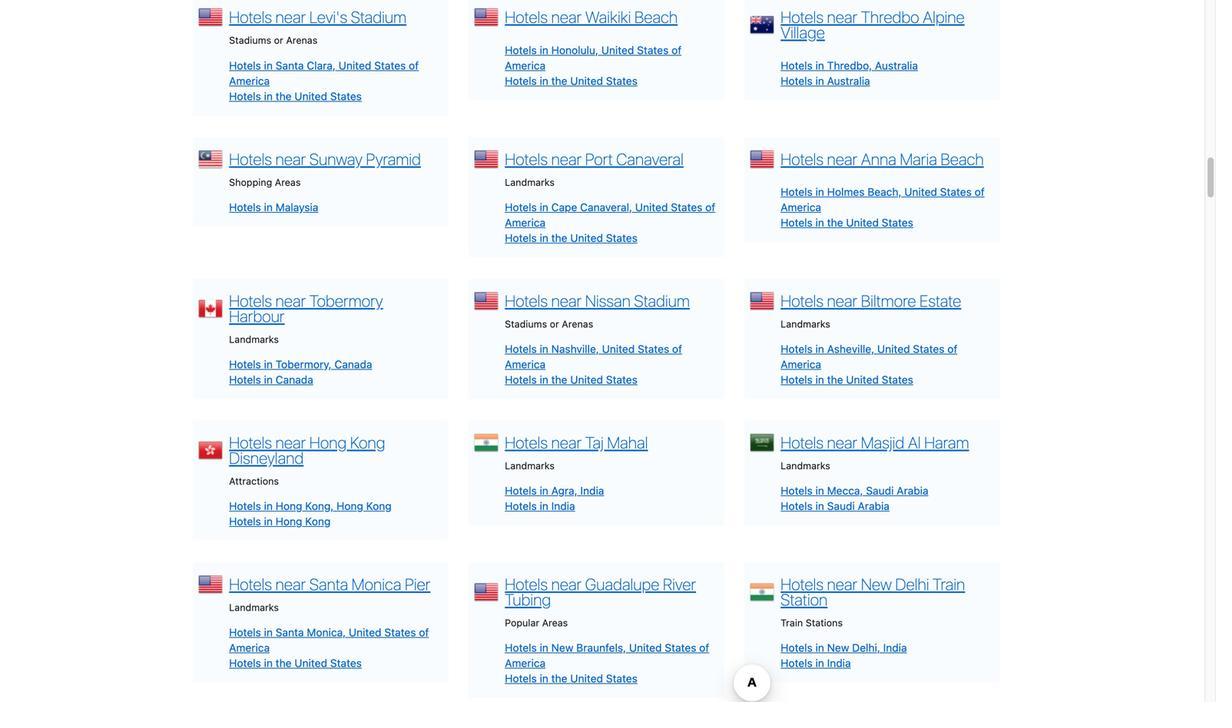 Task type: locate. For each thing, give the bounding box(es) containing it.
santa left the clara,
[[276, 59, 304, 72]]

0 vertical spatial canada
[[335, 358, 372, 371]]

alpine
[[923, 7, 965, 27]]

united down hotels in santa clara, united states of america link
[[295, 90, 327, 102]]

new inside hotels in new delhi, india hotels in india
[[828, 642, 850, 655]]

united down waikiki
[[602, 44, 635, 56]]

the inside hotels in asheville, united states of america hotels in the united states
[[828, 374, 844, 386]]

united down hotels in holmes beach, united states of america link
[[847, 216, 879, 229]]

america inside 'hotels in cape canaveral, united states of america hotels in the united states'
[[505, 216, 546, 229]]

states down canaveral
[[671, 201, 703, 214]]

near left "levi's"
[[276, 7, 306, 27]]

hotels in the united states link down nashville,
[[505, 374, 638, 386]]

1 vertical spatial santa
[[310, 575, 348, 594]]

0 horizontal spatial or
[[274, 35, 284, 46]]

0 vertical spatial kong
[[350, 433, 385, 452]]

the down holmes
[[828, 216, 844, 229]]

hotels in mecca, saudi arabia hotels in saudi arabia
[[781, 485, 929, 513]]

areas right popular
[[542, 618, 568, 629]]

hotels in the united states link down hotels in new braunfels, united states of america link
[[505, 673, 638, 685]]

america inside hotels in honolulu, united states of america hotels in the united states
[[505, 59, 546, 72]]

guadalupe
[[586, 575, 660, 594]]

2 vertical spatial santa
[[276, 627, 304, 639]]

hotels in new delhi, india hotels in india
[[781, 642, 908, 670]]

0 horizontal spatial train
[[781, 618, 804, 629]]

santa for clara,
[[276, 59, 304, 72]]

hotels in santa monica, united states of america link
[[229, 627, 429, 655]]

near up honolulu,
[[552, 7, 582, 27]]

stadiums or arenas down hotels near levi's stadium link
[[229, 35, 318, 46]]

hotels in malaysia
[[229, 201, 319, 214]]

0 vertical spatial stadiums
[[229, 35, 272, 46]]

states right the clara,
[[375, 59, 406, 72]]

states down hotels in holmes beach, united states of america link
[[882, 216, 914, 229]]

hotels inside hotels near guadalupe river tubing
[[505, 575, 548, 594]]

new inside hotels in new braunfels, united states of america hotels in the united states
[[552, 642, 574, 655]]

near for sunway
[[276, 149, 306, 169]]

1 vertical spatial australia
[[828, 74, 871, 87]]

united
[[602, 44, 635, 56], [339, 59, 372, 72], [571, 74, 603, 87], [295, 90, 327, 102], [905, 186, 938, 198], [636, 201, 668, 214], [847, 216, 879, 229], [571, 232, 603, 244], [602, 343, 635, 356], [878, 343, 911, 356], [571, 374, 603, 386], [847, 374, 879, 386], [349, 627, 382, 639], [630, 642, 662, 655], [295, 657, 327, 670], [571, 673, 603, 685]]

hotels in the united states link down the asheville,
[[781, 374, 914, 386]]

near right village at the right top of page
[[828, 7, 858, 27]]

0 vertical spatial hotels in india link
[[505, 500, 576, 513]]

arenas down hotels near levi's stadium link
[[286, 35, 318, 46]]

popular
[[505, 618, 540, 629]]

hotels in tobermory, canada hotels in canada
[[229, 358, 372, 386]]

hotels near nissan stadium link
[[505, 291, 690, 310]]

train inside hotels near new delhi train station
[[933, 575, 966, 594]]

0 horizontal spatial hotels in india link
[[505, 500, 576, 513]]

hotels in india link
[[505, 500, 576, 513], [781, 657, 851, 670]]

0 horizontal spatial stadiums or arenas
[[229, 35, 318, 46]]

stations
[[806, 618, 843, 629]]

arabia down hotels in mecca, saudi arabia link
[[858, 500, 890, 513]]

hotels in new delhi, india link
[[781, 642, 908, 655]]

train down the station
[[781, 618, 804, 629]]

santa left 'monica'
[[310, 575, 348, 594]]

santa inside hotels in santa monica, united states of america hotels in the united states
[[276, 627, 304, 639]]

hotels in nashville, united states of america hotels in the united states
[[505, 343, 683, 386]]

train
[[933, 575, 966, 594], [781, 618, 804, 629]]

1 vertical spatial areas
[[542, 618, 568, 629]]

canada down the hotels in tobermory, canada link
[[276, 374, 313, 386]]

delhi,
[[853, 642, 881, 655]]

hotels near new delhi train station link
[[781, 575, 966, 610]]

stadium
[[351, 7, 407, 27], [635, 291, 690, 310]]

or for nissan
[[550, 319, 560, 330]]

near left 'tobermory'
[[276, 291, 306, 310]]

al
[[909, 433, 921, 452]]

united down hotels in cape canaveral, united states of america link
[[571, 232, 603, 244]]

near up the stations
[[828, 575, 858, 594]]

hotels in holmes beach, united states of america hotels in the united states
[[781, 186, 985, 229]]

near for thredbo
[[828, 7, 858, 27]]

hong right 'disneyland'
[[310, 433, 347, 452]]

santa for monica
[[310, 575, 348, 594]]

in
[[540, 44, 549, 56], [264, 59, 273, 72], [816, 59, 825, 72], [540, 74, 549, 87], [816, 74, 825, 87], [264, 90, 273, 102], [816, 186, 825, 198], [264, 201, 273, 214], [540, 201, 549, 214], [816, 216, 825, 229], [540, 232, 549, 244], [540, 343, 549, 356], [816, 343, 825, 356], [264, 358, 273, 371], [264, 374, 273, 386], [540, 374, 549, 386], [816, 374, 825, 386], [540, 485, 549, 497], [816, 485, 825, 497], [264, 500, 273, 513], [540, 500, 549, 513], [816, 500, 825, 513], [264, 516, 273, 528], [264, 627, 273, 639], [540, 642, 549, 655], [816, 642, 825, 655], [264, 657, 273, 670], [816, 657, 825, 670], [540, 673, 549, 685]]

near up attractions
[[276, 433, 306, 452]]

0 horizontal spatial new
[[552, 642, 574, 655]]

1 horizontal spatial train
[[933, 575, 966, 594]]

0 horizontal spatial arabia
[[858, 500, 890, 513]]

near inside the hotels near tobermory harbour
[[276, 291, 306, 310]]

1 horizontal spatial or
[[550, 319, 560, 330]]

stadium for hotels near nissan stadium
[[635, 291, 690, 310]]

arenas for levi's
[[286, 35, 318, 46]]

canaveral,
[[581, 201, 633, 214]]

united down 'maria' on the top right
[[905, 186, 938, 198]]

agra,
[[552, 485, 578, 497]]

stadiums down hotels near levi's stadium
[[229, 35, 272, 46]]

new inside hotels near new delhi train station
[[862, 575, 892, 594]]

hotels in the united states link down hotels in santa monica, united states of america link
[[229, 657, 362, 670]]

areas
[[275, 177, 301, 188], [542, 618, 568, 629]]

united down hotels in santa monica, united states of america link
[[295, 657, 327, 670]]

states down hotels in asheville, united states of america link
[[882, 374, 914, 386]]

1 horizontal spatial stadiums or arenas
[[505, 319, 594, 330]]

station
[[781, 590, 828, 610]]

1 vertical spatial stadium
[[635, 291, 690, 310]]

1 horizontal spatial areas
[[542, 618, 568, 629]]

1 horizontal spatial arenas
[[562, 319, 594, 330]]

stadium right nissan
[[635, 291, 690, 310]]

0 vertical spatial arenas
[[286, 35, 318, 46]]

hotels in the united states link down holmes
[[781, 216, 914, 229]]

new for braunfels,
[[552, 642, 574, 655]]

near inside hotels near thredbo alpine village
[[828, 7, 858, 27]]

hotels in agra, india link
[[505, 485, 605, 497]]

0 horizontal spatial stadium
[[351, 7, 407, 27]]

near left nissan
[[552, 291, 582, 310]]

canada right tobermory,
[[335, 358, 372, 371]]

areas up malaysia at left top
[[275, 177, 301, 188]]

united down hotels in asheville, united states of america link
[[847, 374, 879, 386]]

waikiki
[[586, 7, 631, 27]]

america inside hotels in nashville, united states of america hotels in the united states
[[505, 358, 546, 371]]

stadiums down hotels near nissan stadium at the top of page
[[505, 319, 547, 330]]

the down hotels in new braunfels, united states of america link
[[552, 673, 568, 685]]

stadium for hotels near levi's stadium
[[351, 7, 407, 27]]

river
[[663, 575, 697, 594]]

hotels in nashville, united states of america link
[[505, 343, 683, 371]]

australia right thredbo,
[[876, 59, 919, 72]]

states right 'beach,'
[[941, 186, 972, 198]]

malaysia
[[276, 201, 319, 214]]

near up holmes
[[828, 149, 858, 169]]

the down hotels in santa clara, united states of america link
[[276, 90, 292, 102]]

the down nashville,
[[552, 374, 568, 386]]

0 vertical spatial or
[[274, 35, 284, 46]]

arenas for nissan
[[562, 319, 594, 330]]

the down the asheville,
[[828, 374, 844, 386]]

new down popular areas
[[552, 642, 574, 655]]

of inside hotels in asheville, united states of america hotels in the united states
[[948, 343, 958, 356]]

the down cape
[[552, 232, 568, 244]]

mahal
[[608, 433, 648, 452]]

hotels in india link down hotels in agra, india link
[[505, 500, 576, 513]]

the inside hotels in nashville, united states of america hotels in the united states
[[552, 374, 568, 386]]

0 horizontal spatial australia
[[828, 74, 871, 87]]

near inside hotels near new delhi train station
[[828, 575, 858, 594]]

1 vertical spatial stadiums or arenas
[[505, 319, 594, 330]]

hotels in the united states link for hotels near guadalupe river tubing
[[505, 673, 638, 685]]

0 vertical spatial arabia
[[897, 485, 929, 497]]

arabia
[[897, 485, 929, 497], [858, 500, 890, 513]]

the down honolulu,
[[552, 74, 568, 87]]

near inside hotels near hong kong disneyland
[[276, 433, 306, 452]]

1 vertical spatial canada
[[276, 374, 313, 386]]

near for taj
[[552, 433, 582, 452]]

near for santa
[[276, 575, 306, 594]]

near down hotels in hong kong "link"
[[276, 575, 306, 594]]

near left taj at bottom left
[[552, 433, 582, 452]]

the inside 'hotels in cape canaveral, united states of america hotels in the united states'
[[552, 232, 568, 244]]

near for port
[[552, 149, 582, 169]]

0 horizontal spatial canada
[[276, 374, 313, 386]]

beach right 'maria' on the top right
[[941, 149, 985, 169]]

1 horizontal spatial hotels in india link
[[781, 657, 851, 670]]

india down hotels in new delhi, india link
[[828, 657, 851, 670]]

tubing
[[505, 590, 551, 610]]

1 vertical spatial hotels in india link
[[781, 657, 851, 670]]

india down agra,
[[552, 500, 576, 513]]

1 vertical spatial train
[[781, 618, 804, 629]]

0 vertical spatial santa
[[276, 59, 304, 72]]

america inside hotels in santa clara, united states of america hotels in the united states
[[229, 74, 270, 87]]

1 vertical spatial beach
[[941, 149, 985, 169]]

0 vertical spatial saudi
[[867, 485, 894, 497]]

clara,
[[307, 59, 336, 72]]

states down hotels in santa clara, united states of america link
[[330, 90, 362, 102]]

0 vertical spatial beach
[[635, 7, 678, 27]]

hotels near taj mahal
[[505, 433, 648, 452]]

santa inside hotels in santa clara, united states of america hotels in the united states
[[276, 59, 304, 72]]

1 horizontal spatial australia
[[876, 59, 919, 72]]

0 horizontal spatial areas
[[275, 177, 301, 188]]

braunfels,
[[577, 642, 627, 655]]

hotels in malaysia link
[[229, 201, 319, 214]]

arenas up nashville,
[[562, 319, 594, 330]]

saudi right mecca,
[[867, 485, 894, 497]]

canaveral
[[617, 149, 684, 169]]

stadiums or arenas
[[229, 35, 318, 46], [505, 319, 594, 330]]

or up nashville,
[[550, 319, 560, 330]]

2 horizontal spatial new
[[862, 575, 892, 594]]

new left 'delhi'
[[862, 575, 892, 594]]

0 vertical spatial train
[[933, 575, 966, 594]]

0 vertical spatial stadium
[[351, 7, 407, 27]]

1 vertical spatial or
[[550, 319, 560, 330]]

near left masjid
[[828, 433, 858, 452]]

1 horizontal spatial stadium
[[635, 291, 690, 310]]

hotels in cape canaveral, united states of america link
[[505, 201, 716, 229]]

near inside hotels near guadalupe river tubing
[[552, 575, 582, 594]]

tobermory,
[[276, 358, 332, 371]]

hotels in new braunfels, united states of america hotels in the united states
[[505, 642, 710, 685]]

near for waikiki
[[552, 7, 582, 27]]

arabia down al
[[897, 485, 929, 497]]

or down hotels near levi's stadium link
[[274, 35, 284, 46]]

hotels in new braunfels, united states of america link
[[505, 642, 710, 670]]

near up shopping areas
[[276, 149, 306, 169]]

0 horizontal spatial arenas
[[286, 35, 318, 46]]

stadiums or arenas for levi's
[[229, 35, 318, 46]]

kong
[[350, 433, 385, 452], [366, 500, 392, 513], [305, 516, 331, 528]]

new left "delhi,"
[[828, 642, 850, 655]]

areas for sunway
[[275, 177, 301, 188]]

1 horizontal spatial stadiums
[[505, 319, 547, 330]]

santa left monica,
[[276, 627, 304, 639]]

landmarks for hotels near port canaveral
[[505, 177, 555, 188]]

near left biltmore at the right top of the page
[[828, 291, 858, 310]]

hotels near thredbo alpine village link
[[781, 7, 965, 42]]

hotels near port canaveral
[[505, 149, 684, 169]]

the down hotels in santa monica, united states of america link
[[276, 657, 292, 670]]

states
[[637, 44, 669, 56], [375, 59, 406, 72], [606, 74, 638, 87], [330, 90, 362, 102], [941, 186, 972, 198], [671, 201, 703, 214], [882, 216, 914, 229], [606, 232, 638, 244], [638, 343, 670, 356], [914, 343, 945, 356], [606, 374, 638, 386], [882, 374, 914, 386], [385, 627, 416, 639], [665, 642, 697, 655], [330, 657, 362, 670], [606, 673, 638, 685]]

hotels near guadalupe river tubing link
[[505, 575, 697, 610]]

kong,
[[305, 500, 334, 513]]

of inside hotels in nashville, united states of america hotels in the united states
[[673, 343, 683, 356]]

near left port
[[552, 149, 582, 169]]

stadiums or arenas up nashville,
[[505, 319, 594, 330]]

stadium right "levi's"
[[351, 7, 407, 27]]

areas for guadalupe
[[542, 618, 568, 629]]

the inside hotels in honolulu, united states of america hotels in the united states
[[552, 74, 568, 87]]

states down hotels in santa monica, united states of america link
[[330, 657, 362, 670]]

hotels in india link down hotels in new delhi, india link
[[781, 657, 851, 670]]

the inside hotels in santa clara, united states of america hotels in the united states
[[276, 90, 292, 102]]

hotels near tobermory harbour
[[229, 291, 383, 326]]

beach
[[635, 7, 678, 27], [941, 149, 985, 169]]

hotels inside the hotels near tobermory harbour
[[229, 291, 272, 310]]

0 horizontal spatial stadiums
[[229, 35, 272, 46]]

0 vertical spatial stadiums or arenas
[[229, 35, 318, 46]]

hotels in the united states link for hotels near port canaveral
[[505, 232, 638, 244]]

hotels near hong kong disneyland link
[[229, 433, 385, 468]]

hotels in the united states link down cape
[[505, 232, 638, 244]]

1 horizontal spatial canada
[[335, 358, 372, 371]]

0 vertical spatial areas
[[275, 177, 301, 188]]

new
[[862, 575, 892, 594], [552, 642, 574, 655], [828, 642, 850, 655]]

hotels in the united states link
[[505, 74, 638, 87], [229, 90, 362, 102], [781, 216, 914, 229], [505, 232, 638, 244], [505, 374, 638, 386], [781, 374, 914, 386], [229, 657, 362, 670], [505, 673, 638, 685]]

or for levi's
[[274, 35, 284, 46]]

united right the asheville,
[[878, 343, 911, 356]]

states down hotels in nashville, united states of america link
[[606, 374, 638, 386]]

train right 'delhi'
[[933, 575, 966, 594]]

1 horizontal spatial new
[[828, 642, 850, 655]]

of inside hotels in santa monica, united states of america hotels in the united states
[[419, 627, 429, 639]]

the inside hotels in holmes beach, united states of america hotels in the united states
[[828, 216, 844, 229]]

hotels in the united states link down honolulu,
[[505, 74, 638, 87]]

canada
[[335, 358, 372, 371], [276, 374, 313, 386]]

stadiums for hotels near levi's stadium
[[229, 35, 272, 46]]

of inside hotels in new braunfels, united states of america hotels in the united states
[[700, 642, 710, 655]]

hotels near guadalupe river tubing
[[505, 575, 697, 610]]

hotels in thredbo, australia link
[[781, 59, 919, 72]]

near right 'tubing'
[[552, 575, 582, 594]]

hong
[[310, 433, 347, 452], [276, 500, 302, 513], [337, 500, 364, 513], [276, 516, 302, 528]]

hotels near biltmore estate link
[[781, 291, 962, 310]]

1 vertical spatial arenas
[[562, 319, 594, 330]]

united down hotels in new braunfels, united states of america link
[[571, 673, 603, 685]]

shopping areas
[[229, 177, 301, 188]]

saudi down mecca,
[[828, 500, 855, 513]]

states down the pier
[[385, 627, 416, 639]]

1 vertical spatial stadiums
[[505, 319, 547, 330]]

masjid
[[862, 433, 905, 452]]

hotels in the united states link for hotels near santa monica pier
[[229, 657, 362, 670]]

hotels in honolulu, united states of america hotels in the united states
[[505, 44, 682, 87]]

hotels near port canaveral link
[[505, 149, 684, 169]]

0 horizontal spatial saudi
[[828, 500, 855, 513]]

nashville,
[[552, 343, 600, 356]]

1 horizontal spatial beach
[[941, 149, 985, 169]]

beach right waikiki
[[635, 7, 678, 27]]



Task type: vqa. For each thing, say whether or not it's contained in the screenshot.


Task type: describe. For each thing, give the bounding box(es) containing it.
hotels in asheville, united states of america hotels in the united states
[[781, 343, 958, 386]]

hotels in cape canaveral, united states of america hotels in the united states
[[505, 201, 716, 244]]

hotels in the united states link for hotels near nissan stadium
[[505, 374, 638, 386]]

estate
[[920, 291, 962, 310]]

near for hong
[[276, 433, 306, 452]]

santa for monica,
[[276, 627, 304, 639]]

1 horizontal spatial saudi
[[867, 485, 894, 497]]

popular areas
[[505, 618, 568, 629]]

cape
[[552, 201, 578, 214]]

biltmore
[[862, 291, 917, 310]]

delhi
[[896, 575, 930, 594]]

stadiums or arenas for nissan
[[505, 319, 594, 330]]

states down hotels in cape canaveral, united states of america link
[[606, 232, 638, 244]]

near for biltmore
[[828, 291, 858, 310]]

1 vertical spatial saudi
[[828, 500, 855, 513]]

hotels inside hotels near new delhi train station
[[781, 575, 824, 594]]

of inside hotels in holmes beach, united states of america hotels in the united states
[[975, 186, 985, 198]]

hong right kong,
[[337, 500, 364, 513]]

india right "delhi,"
[[884, 642, 908, 655]]

states down hotels in honolulu, united states of america link
[[606, 74, 638, 87]]

hotels in canada link
[[229, 374, 313, 386]]

near for tobermory
[[276, 291, 306, 310]]

hotels near nissan stadium
[[505, 291, 690, 310]]

hotels inside hotels near thredbo alpine village
[[781, 7, 824, 27]]

near for nissan
[[552, 291, 582, 310]]

disneyland
[[229, 449, 304, 468]]

hong inside hotels near hong kong disneyland
[[310, 433, 347, 452]]

states down river in the bottom right of the page
[[665, 642, 697, 655]]

hotels in mecca, saudi arabia link
[[781, 485, 929, 497]]

hotels near taj mahal link
[[505, 433, 648, 452]]

hotels inside hotels near hong kong disneyland
[[229, 433, 272, 452]]

united right braunfels,
[[630, 642, 662, 655]]

hotels in hong kong, hong kong link
[[229, 500, 392, 513]]

hotels in honolulu, united states of america link
[[505, 44, 682, 72]]

america inside hotels in new braunfels, united states of america hotels in the united states
[[505, 657, 546, 670]]

0 vertical spatial australia
[[876, 59, 919, 72]]

pier
[[405, 575, 431, 594]]

shopping
[[229, 177, 272, 188]]

hong up hotels in hong kong "link"
[[276, 500, 302, 513]]

maria
[[901, 149, 938, 169]]

monica,
[[307, 627, 346, 639]]

village
[[781, 23, 826, 42]]

united down hotels in nashville, united states of america link
[[571, 374, 603, 386]]

landmarks for hotels near santa monica pier
[[229, 602, 279, 614]]

near for anna
[[828, 149, 858, 169]]

hotels near anna maria beach
[[781, 149, 985, 169]]

hotels in saudi arabia link
[[781, 500, 890, 513]]

united down hotels in honolulu, united states of america link
[[571, 74, 603, 87]]

the inside hotels in new braunfels, united states of america hotels in the united states
[[552, 673, 568, 685]]

holmes
[[828, 186, 865, 198]]

new for delhi,
[[828, 642, 850, 655]]

landmarks for hotels near biltmore estate
[[781, 319, 831, 330]]

states down hotels near nissan stadium link
[[638, 343, 670, 356]]

pyramid
[[366, 149, 421, 169]]

train stations
[[781, 618, 843, 629]]

nissan
[[586, 291, 631, 310]]

thredbo,
[[828, 59, 873, 72]]

united right nashville,
[[602, 343, 635, 356]]

america inside hotels in asheville, united states of america hotels in the united states
[[781, 358, 822, 371]]

1 vertical spatial arabia
[[858, 500, 890, 513]]

america inside hotels in santa monica, united states of america hotels in the united states
[[229, 642, 270, 655]]

hotels near thredbo alpine village
[[781, 7, 965, 42]]

hotels near santa monica pier
[[229, 575, 431, 594]]

honolulu,
[[552, 44, 599, 56]]

states down hotels in new braunfels, united states of america link
[[606, 673, 638, 685]]

united right monica,
[[349, 627, 382, 639]]

hotels near anna maria beach link
[[781, 149, 985, 169]]

america inside hotels in holmes beach, united states of america hotels in the united states
[[781, 201, 822, 214]]

hotels in tobermory, canada link
[[229, 358, 372, 371]]

hotels near sunway pyramid
[[229, 149, 421, 169]]

hotels near hong kong disneyland
[[229, 433, 385, 468]]

tobermory
[[310, 291, 383, 310]]

of inside hotels in honolulu, united states of america hotels in the united states
[[672, 44, 682, 56]]

monica
[[352, 575, 402, 594]]

hong down hotels in hong kong, hong kong link
[[276, 516, 302, 528]]

hotels near levi's stadium
[[229, 7, 407, 27]]

hotels in santa clara, united states of america hotels in the united states
[[229, 59, 419, 102]]

sunway
[[310, 149, 363, 169]]

stadiums for hotels near nissan stadium
[[505, 319, 547, 330]]

landmarks for hotels near taj mahal
[[505, 460, 555, 472]]

hotels near waikiki beach link
[[505, 7, 678, 27]]

hotels in india link for hotels near new delhi train station
[[781, 657, 851, 670]]

hotels in the united states link for hotels near biltmore estate
[[781, 374, 914, 386]]

states down hotels near waikiki beach
[[637, 44, 669, 56]]

hotels in santa clara, united states of america link
[[229, 59, 419, 87]]

hotels near masjid al haram
[[781, 433, 970, 452]]

taj
[[586, 433, 604, 452]]

of inside hotels in santa clara, united states of america hotels in the united states
[[409, 59, 419, 72]]

landmarks for hotels near masjid al haram
[[781, 460, 831, 472]]

hotels in hong kong link
[[229, 516, 331, 528]]

hotels near tobermory harbour link
[[229, 291, 383, 326]]

haram
[[925, 433, 970, 452]]

hotels in asheville, united states of america link
[[781, 343, 958, 371]]

hotels in australia link
[[781, 74, 871, 87]]

2 vertical spatial kong
[[305, 516, 331, 528]]

0 horizontal spatial beach
[[635, 7, 678, 27]]

near for new
[[828, 575, 858, 594]]

beach,
[[868, 186, 902, 198]]

united right "canaveral,"
[[636, 201, 668, 214]]

states down estate
[[914, 343, 945, 356]]

near for masjid
[[828, 433, 858, 452]]

asheville,
[[828, 343, 875, 356]]

hotels near biltmore estate
[[781, 291, 962, 310]]

mecca,
[[828, 485, 864, 497]]

thredbo
[[862, 7, 920, 27]]

hotels in santa monica, united states of america hotels in the united states
[[229, 627, 429, 670]]

india right agra,
[[581, 485, 605, 497]]

the inside hotels in santa monica, united states of america hotels in the united states
[[276, 657, 292, 670]]

1 vertical spatial kong
[[366, 500, 392, 513]]

near for levi's
[[276, 7, 306, 27]]

hotels in india link for hotels near taj mahal
[[505, 500, 576, 513]]

hotels in hong kong, hong kong hotels in hong kong
[[229, 500, 392, 528]]

united right the clara,
[[339, 59, 372, 72]]

hotels near new delhi train station
[[781, 575, 966, 610]]

levi's
[[310, 7, 348, 27]]

1 horizontal spatial arabia
[[897, 485, 929, 497]]

near for guadalupe
[[552, 575, 582, 594]]

hotels near levi's stadium link
[[229, 7, 407, 27]]

hotels in the united states link for hotels near levi's stadium
[[229, 90, 362, 102]]

new for delhi
[[862, 575, 892, 594]]

attractions
[[229, 476, 279, 487]]

hotels in holmes beach, united states of america link
[[781, 186, 985, 214]]

landmarks for hotels near tobermory harbour
[[229, 334, 279, 345]]

hotels near masjid al haram link
[[781, 433, 970, 452]]

kong inside hotels near hong kong disneyland
[[350, 433, 385, 452]]

anna
[[862, 149, 897, 169]]

harbour
[[229, 307, 285, 326]]

of inside 'hotels in cape canaveral, united states of america hotels in the united states'
[[706, 201, 716, 214]]



